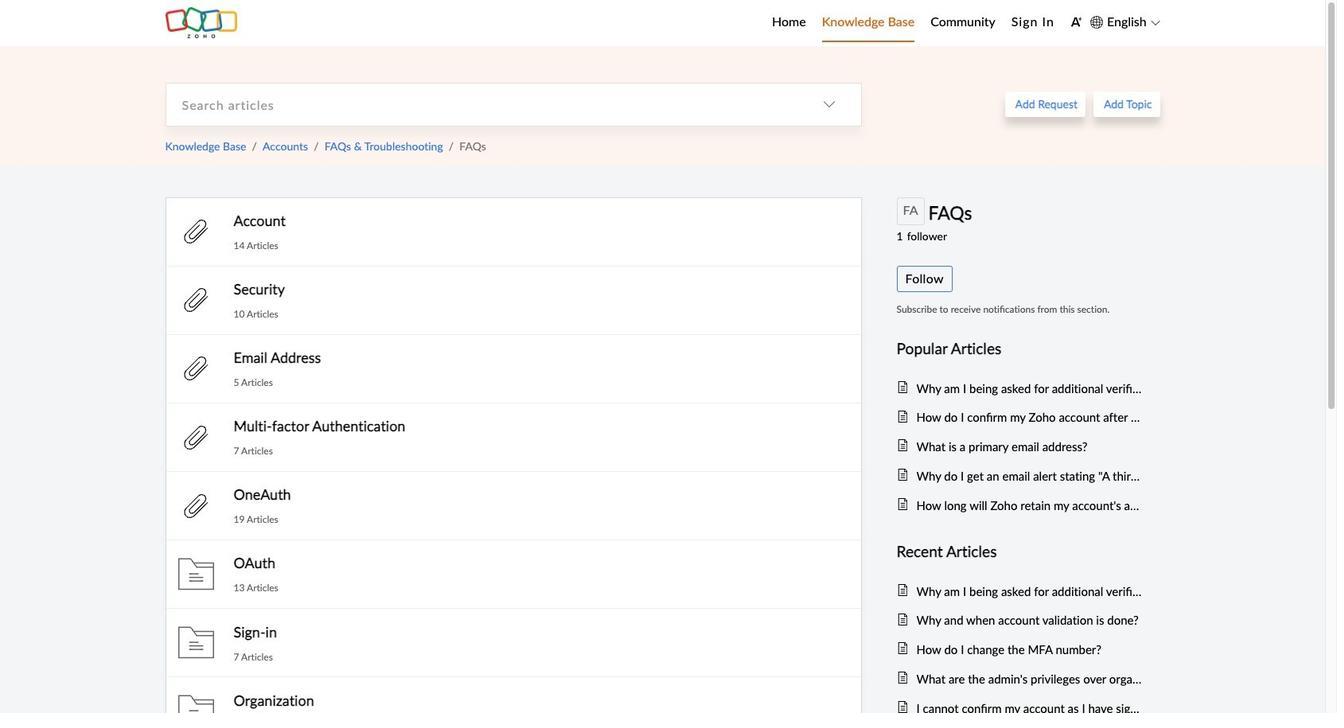 Task type: locate. For each thing, give the bounding box(es) containing it.
choose category element
[[797, 83, 861, 126]]

Search articles field
[[166, 83, 797, 126]]

choose languages element
[[1091, 12, 1160, 32]]

user preference image
[[1071, 16, 1083, 28]]

choose category image
[[823, 98, 836, 111]]



Task type: describe. For each thing, give the bounding box(es) containing it.
user preference element
[[1071, 11, 1083, 35]]



Task type: vqa. For each thing, say whether or not it's contained in the screenshot.
Choose Languages element
yes



